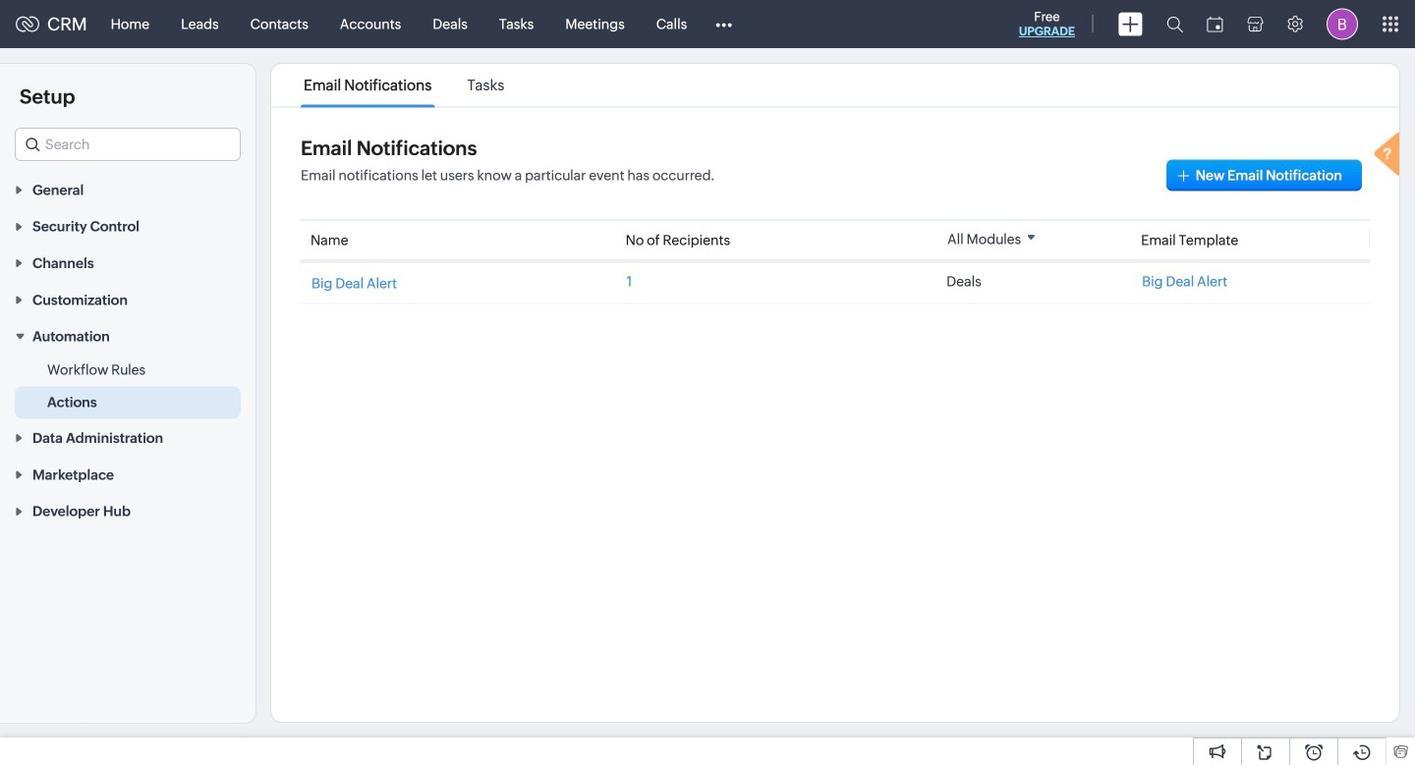 Task type: describe. For each thing, give the bounding box(es) containing it.
Search text field
[[16, 129, 240, 160]]

search element
[[1155, 0, 1195, 48]]

logo image
[[16, 16, 39, 32]]

calendar image
[[1207, 16, 1224, 32]]



Task type: vqa. For each thing, say whether or not it's contained in the screenshot.
text field
no



Task type: locate. For each thing, give the bounding box(es) containing it.
create menu image
[[1118, 12, 1143, 36]]

create menu element
[[1107, 0, 1155, 48]]

profile element
[[1315, 0, 1370, 48]]

list
[[286, 64, 522, 107]]

None field
[[15, 128, 241, 161]]

search image
[[1167, 16, 1183, 32]]

Other Modules field
[[703, 8, 745, 40]]

region
[[0, 354, 256, 419]]

profile image
[[1327, 8, 1358, 40]]



